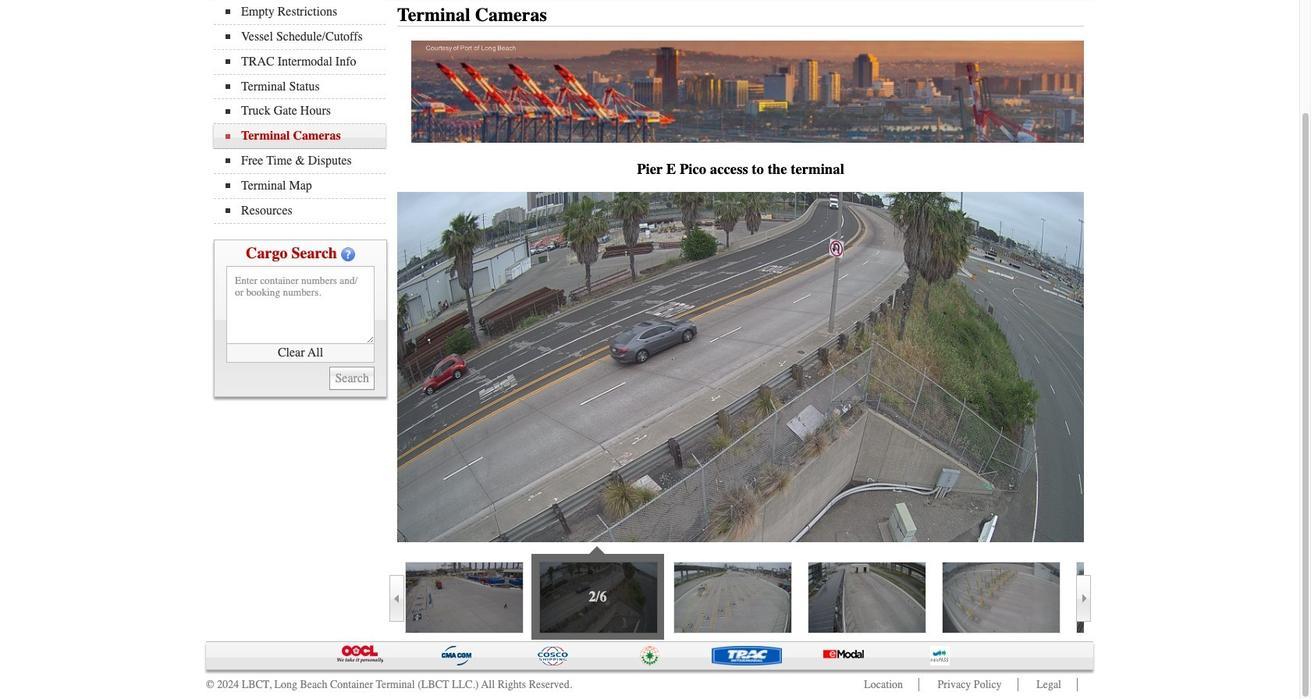 Task type: locate. For each thing, give the bounding box(es) containing it.
menu bar
[[214, 0, 393, 224]]

None submit
[[330, 367, 375, 390]]



Task type: vqa. For each thing, say whether or not it's contained in the screenshot.
Officer in the matt hunnicutt option
no



Task type: describe. For each thing, give the bounding box(es) containing it.
Enter container numbers and/ or booking numbers.  text field
[[226, 266, 375, 344]]



